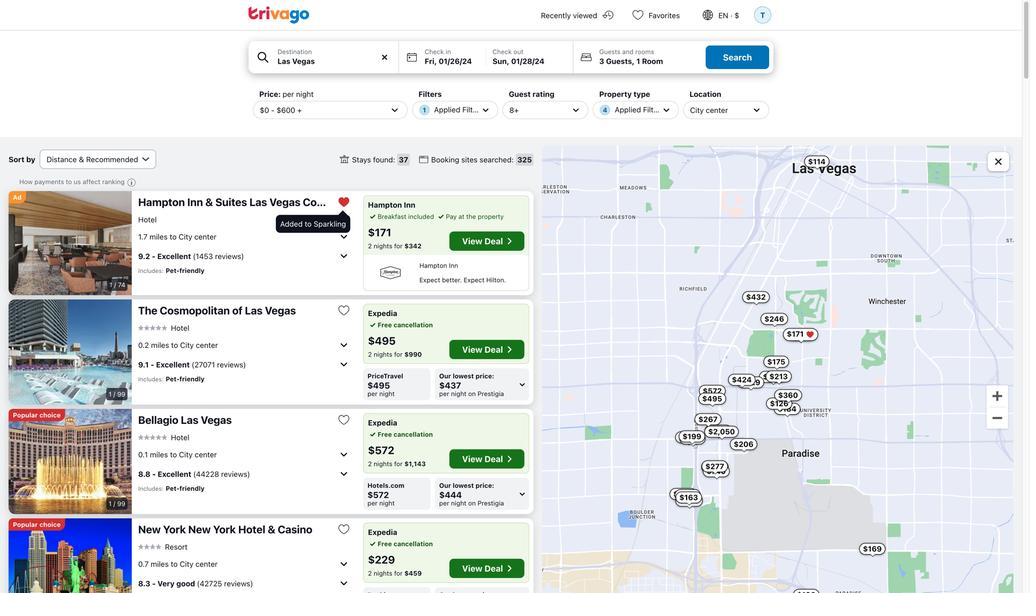 Task type: describe. For each thing, give the bounding box(es) containing it.
free cancellation for $572
[[378, 431, 433, 439]]

1 / 99 for the cosmopolitan of las vegas
[[109, 391, 125, 399]]

99 for the cosmopolitan of las vegas
[[117, 391, 125, 399]]

view deal button for $171
[[450, 232, 525, 251]]

how payments to us affect ranking button
[[19, 178, 139, 189]]

$163
[[680, 494, 699, 502]]

check in fri, 01/26/24
[[425, 48, 472, 66]]

ad button
[[9, 191, 26, 204]]

casino
[[278, 524, 313, 536]]

/ for hampton inn & suites las vegas convention center, nv
[[114, 281, 116, 289]]

favorites
[[649, 11, 680, 20]]

0.2
[[138, 341, 149, 350]]

$209 button
[[676, 496, 703, 507]]

2 for $171
[[368, 243, 372, 250]]

$210 button
[[680, 433, 706, 445]]

ranking
[[102, 178, 125, 186]]

$114
[[809, 157, 826, 166]]

2 york from the left
[[213, 524, 236, 536]]

99 for bellagio las vegas
[[117, 501, 125, 508]]

3 friendly from the top
[[180, 485, 205, 493]]

guest rating
[[509, 90, 555, 99]]

applied filters for filters
[[434, 105, 484, 114]]

trivago logo image
[[249, 6, 310, 24]]

$126 button
[[767, 398, 793, 410]]

cancellation for $495
[[394, 322, 433, 329]]

excellent for hampton
[[157, 252, 191, 261]]

- right $0
[[271, 106, 275, 115]]

0.2 miles to city center
[[138, 341, 218, 350]]

popular choice button for new york new york hotel & casino
[[9, 519, 65, 531]]

$246 button
[[761, 314, 788, 325]]

at
[[459, 213, 465, 221]]

price:
[[259, 90, 281, 99]]

view deal button for $572
[[450, 450, 525, 469]]

prestigia for $572
[[478, 500, 504, 508]]

free cancellation button for $572
[[368, 430, 433, 440]]

2 nights for $1,143
[[368, 461, 426, 468]]

view for $572
[[462, 455, 483, 465]]

9.2
[[138, 252, 150, 261]]

1 york from the left
[[163, 524, 186, 536]]

$2,050 button
[[705, 426, 739, 438]]

center down location
[[706, 106, 729, 115]]

$437
[[439, 381, 461, 391]]

the cosmopolitan of las vegas
[[138, 304, 296, 317]]

sites
[[462, 155, 478, 164]]

2 hotel button from the top
[[138, 324, 189, 333]]

$192 button
[[676, 432, 702, 444]]

how
[[19, 178, 33, 186]]

hampton inn image
[[368, 266, 413, 281]]

per inside our lowest price: $444 per night on prestigia
[[439, 500, 450, 508]]

location
[[690, 90, 722, 99]]

$495 button
[[699, 393, 726, 405]]

$277
[[706, 462, 725, 471]]

nv
[[402, 196, 416, 209]]

0.7
[[138, 560, 149, 569]]

Destination field
[[249, 41, 399, 73]]

map region
[[542, 146, 1014, 594]]

added to sparkling
[[280, 220, 346, 229]]

breakfast
[[378, 213, 407, 221]]

lowest for $572
[[453, 482, 474, 490]]

to for new york new york hotel & casino
[[171, 560, 178, 569]]

$572 inside $572 button
[[703, 387, 722, 396]]

nights for $171
[[374, 243, 393, 250]]

2 for $229
[[368, 570, 372, 578]]

sun,
[[493, 57, 510, 66]]

nights for $229
[[374, 570, 393, 578]]

vegas inside the cosmopolitan of las vegas button
[[265, 304, 296, 317]]

pay at the property
[[446, 213, 504, 221]]

$432
[[747, 293, 766, 302]]

view deal button for $229
[[450, 560, 525, 579]]

nights for $572
[[374, 461, 393, 468]]

filters for filters
[[463, 105, 484, 114]]

view for $495
[[462, 345, 483, 355]]

excellent for the
[[156, 361, 190, 369]]

deal for $171
[[485, 236, 503, 247]]

$1,143
[[405, 461, 426, 468]]

includes: pet-friendly for hampton
[[138, 267, 205, 275]]

center for bellagio las vegas
[[195, 451, 217, 459]]

1 inside guests and rooms 3 guests, 1 room
[[637, 57, 641, 66]]

to right added
[[305, 220, 312, 229]]

our lowest price: $444 per night on prestigia
[[439, 482, 504, 508]]

view for $229
[[462, 564, 483, 574]]

night inside pricetravel $495 per night
[[380, 390, 395, 398]]

37
[[399, 155, 408, 164]]

$424 button
[[729, 374, 756, 386]]

property type
[[600, 90, 651, 99]]

resort
[[165, 543, 188, 552]]

on for $495
[[469, 390, 476, 398]]

1 horizontal spatial hampton
[[368, 201, 402, 210]]

bellagio las vegas
[[138, 414, 232, 427]]

pricetravel
[[368, 373, 403, 380]]

popular for new york new york hotel & casino
[[13, 522, 38, 529]]

$206 button
[[730, 439, 758, 451]]

cancellation for $572
[[394, 431, 433, 439]]

includes: pet-friendly for bellagio
[[138, 485, 205, 493]]

expedia for $229
[[368, 529, 398, 537]]

2 new from the left
[[188, 524, 211, 536]]

/ for bellagio las vegas
[[113, 501, 115, 508]]

city for new york new york hotel & casino
[[180, 560, 194, 569]]

us
[[74, 178, 81, 186]]

$495 for $495
[[368, 335, 396, 347]]

expect better. expect hilton.
[[420, 277, 506, 284]]

check out sun, 01/28/24
[[493, 48, 545, 66]]

center for new york new york hotel & casino
[[196, 560, 218, 569]]

added
[[280, 220, 303, 229]]

out
[[514, 48, 524, 55]]

hotel button for bellagio
[[138, 433, 189, 443]]

search
[[723, 52, 753, 62]]

breakfast included button
[[368, 212, 434, 222]]

1 expect from the left
[[420, 277, 441, 284]]

hotels.com
[[368, 482, 405, 490]]

includes: for bellagio
[[138, 486, 164, 493]]

$213 button
[[766, 371, 792, 383]]

rooms
[[636, 48, 655, 55]]

$2,050
[[709, 428, 736, 437]]

8.3 - very good (42725 reviews)
[[138, 580, 253, 589]]

the cosmopolitan of las vegas button
[[138, 304, 329, 318]]

bellagio las vegas button
[[138, 414, 329, 427]]

$168 button
[[788, 330, 814, 341]]

per inside pricetravel $495 per night
[[368, 390, 378, 398]]

price: for $495
[[476, 373, 495, 380]]

property
[[478, 213, 504, 221]]

view deal button for $495
[[450, 340, 525, 360]]

2 nights for $459
[[368, 570, 422, 578]]

$199
[[683, 433, 702, 441]]

$495 inside pricetravel $495 per night
[[368, 381, 390, 391]]

hotels.com $572 per night
[[368, 482, 405, 508]]

applied for filters
[[434, 105, 461, 114]]

2 horizontal spatial hampton
[[420, 262, 447, 270]]

reviews) for of
[[217, 361, 246, 369]]

8+
[[510, 106, 519, 115]]

night inside hotels.com $572 per night
[[380, 500, 395, 508]]

en · $
[[719, 11, 740, 20]]

0.2 miles to city center button
[[138, 337, 351, 354]]

bellagio
[[138, 414, 179, 427]]

$432 button
[[743, 292, 770, 303]]

+
[[297, 106, 302, 115]]

resort button
[[138, 543, 188, 552]]

$495 for $495 $184
[[703, 395, 723, 404]]

en · $ button
[[693, 0, 753, 30]]

pet- for hampton
[[166, 267, 180, 275]]

$342
[[405, 243, 422, 250]]

choice for new york new york hotel & casino
[[39, 522, 61, 529]]

free cancellation for $495
[[378, 322, 433, 329]]

$572 button
[[700, 386, 726, 397]]

reviews) for &
[[215, 252, 244, 261]]

city down location
[[691, 106, 704, 115]]

excellent for bellagio
[[158, 470, 191, 479]]

hotel up the 0.1 miles to city center
[[171, 434, 189, 442]]

reviews) for vegas
[[221, 470, 250, 479]]

destination
[[278, 48, 312, 55]]

$213
[[770, 372, 788, 381]]

popular choice for bellagio las vegas
[[13, 412, 61, 419]]

1 vertical spatial $572
[[368, 444, 395, 457]]

1 horizontal spatial hampton inn
[[420, 262, 458, 270]]

1 for hampton inn & suites las vegas convention center, nv
[[109, 281, 112, 289]]

on for $572
[[469, 500, 476, 508]]

for for $229
[[394, 570, 403, 578]]

$175
[[768, 358, 786, 367]]

$0
[[260, 106, 269, 115]]

pet- for the
[[166, 376, 180, 383]]

expedia for $495
[[368, 309, 398, 318]]

- for inn
[[152, 252, 156, 261]]

room
[[642, 57, 663, 66]]

found:
[[373, 155, 395, 164]]

favorites link
[[623, 0, 693, 30]]

new york new york hotel & casino, (las vegas, usa) image
[[9, 519, 132, 594]]

fri,
[[425, 57, 437, 66]]

miles for hampton
[[150, 232, 168, 241]]

$206
[[734, 440, 754, 449]]

ad
[[13, 194, 22, 201]]

0 vertical spatial &
[[206, 196, 213, 209]]

guest
[[509, 90, 531, 99]]

$169 button
[[860, 544, 886, 556]]



Task type: locate. For each thing, give the bounding box(es) containing it.
$229 inside $229 $360
[[741, 378, 761, 387]]

reviews) down 0.2 miles to city center "button"
[[217, 361, 246, 369]]

reviews) down 1.7 miles to city center button
[[215, 252, 244, 261]]

for for $495
[[394, 351, 403, 359]]

on right $444
[[469, 500, 476, 508]]

2 vertical spatial excellent
[[158, 470, 191, 479]]

2 vertical spatial free cancellation
[[378, 541, 433, 548]]

1 vertical spatial hotel button
[[138, 324, 189, 333]]

miles inside "button"
[[151, 341, 169, 350]]

1 vertical spatial cancellation
[[394, 431, 433, 439]]

1 lowest from the top
[[453, 373, 474, 380]]

includes: pet-friendly down 8.8 - excellent (44228 reviews)
[[138, 485, 205, 493]]

new up 0.7 miles to city center
[[188, 524, 211, 536]]

0 vertical spatial free cancellation
[[378, 322, 433, 329]]

excellent down 0.2 miles to city center
[[156, 361, 190, 369]]

very
[[158, 580, 175, 589]]

miles
[[150, 232, 168, 241], [151, 341, 169, 350], [150, 451, 168, 459], [151, 560, 169, 569]]

friendly down 8.8 - excellent (44228 reviews)
[[180, 485, 205, 493]]

view for $171
[[462, 236, 483, 247]]

hampton
[[138, 196, 185, 209], [368, 201, 402, 210], [420, 262, 447, 270]]

on inside our lowest price: $444 per night on prestigia
[[469, 500, 476, 508]]

hampton inn & suites las vegas convention center, nv button
[[138, 196, 416, 209]]

0 horizontal spatial &
[[206, 196, 213, 209]]

free cancellation button up '2 nights for $459'
[[368, 540, 433, 549]]

$360
[[779, 391, 799, 400]]

2 99 from the top
[[117, 501, 125, 508]]

miles right 1.7
[[150, 232, 168, 241]]

0 horizontal spatial york
[[163, 524, 186, 536]]

- right 8.8 at the bottom left of page
[[152, 470, 156, 479]]

to up 9.2 - excellent (1453 reviews)
[[170, 232, 177, 241]]

center up (1453
[[194, 232, 217, 241]]

1 choice from the top
[[39, 412, 61, 419]]

1 horizontal spatial filters
[[463, 105, 484, 114]]

$495 inside $495 $184
[[703, 395, 723, 404]]

2 view from the top
[[462, 345, 483, 355]]

sparkling link
[[314, 220, 346, 229]]

2 vertical spatial friendly
[[180, 485, 205, 493]]

for left $990
[[394, 351, 403, 359]]

2 horizontal spatial filters
[[644, 105, 665, 114]]

4 2 from the top
[[368, 570, 372, 578]]

to for bellagio las vegas
[[170, 451, 177, 459]]

2 friendly from the top
[[180, 376, 205, 383]]

includes: pet-friendly down 9.2 - excellent (1453 reviews)
[[138, 267, 205, 275]]

$990
[[405, 351, 422, 359]]

1 hotel button from the top
[[138, 215, 157, 224]]

2 vertical spatial cancellation
[[394, 541, 433, 548]]

1 vertical spatial 1 / 99
[[109, 501, 125, 508]]

2 price: from the top
[[476, 482, 495, 490]]

to
[[66, 178, 72, 186], [305, 220, 312, 229], [170, 232, 177, 241], [171, 341, 178, 350], [170, 451, 177, 459], [171, 560, 178, 569]]

nights left $459
[[374, 570, 393, 578]]

2 1 / 99 from the top
[[109, 501, 125, 508]]

1
[[637, 57, 641, 66], [423, 106, 426, 114], [109, 281, 112, 289], [109, 391, 112, 399], [109, 501, 112, 508]]

4 view deal from the top
[[462, 564, 503, 574]]

night inside our lowest price: $437 per night on prestigia
[[451, 390, 467, 398]]

price:
[[476, 373, 495, 380], [476, 482, 495, 490]]

2 for from the top
[[394, 351, 403, 359]]

lowest up $437
[[453, 373, 474, 380]]

1 on from the top
[[469, 390, 476, 398]]

$495 down the pricetravel
[[368, 381, 390, 391]]

1 free from the top
[[378, 322, 392, 329]]

friendly for suites
[[180, 267, 205, 275]]

0 vertical spatial $171
[[368, 226, 392, 239]]

inn up better.
[[449, 262, 458, 270]]

on right $437
[[469, 390, 476, 398]]

2 vertical spatial pet-
[[166, 485, 180, 493]]

4 view from the top
[[462, 564, 483, 574]]

$444
[[439, 490, 462, 501]]

2 lowest from the top
[[453, 482, 474, 490]]

01/26/24
[[439, 57, 472, 66]]

3 free cancellation button from the top
[[368, 540, 433, 549]]

$126
[[770, 400, 789, 408]]

our up $437
[[439, 373, 451, 380]]

searched:
[[480, 155, 514, 164]]

2 free cancellation from the top
[[378, 431, 433, 439]]

325
[[518, 155, 532, 164]]

vegas inside bellagio las vegas "button"
[[201, 414, 232, 427]]

expedia down pricetravel $495 per night
[[368, 419, 398, 428]]

1 nights from the top
[[374, 243, 393, 250]]

prestigia inside our lowest price: $444 per night on prestigia
[[478, 500, 504, 508]]

4 deal from the top
[[485, 564, 503, 574]]

applied filters down type
[[615, 105, 665, 114]]

property
[[600, 90, 632, 99]]

popular for bellagio las vegas
[[13, 412, 38, 419]]

2 nights for $342
[[368, 243, 422, 250]]

cancellation up $990
[[394, 322, 433, 329]]

1 cancellation from the top
[[394, 322, 433, 329]]

hotel button up 0.2 miles to city center
[[138, 324, 189, 333]]

2 includes: pet-friendly from the top
[[138, 376, 205, 383]]

0 vertical spatial pet-
[[166, 267, 180, 275]]

0 vertical spatial friendly
[[180, 267, 205, 275]]

excellent down the 0.1 miles to city center
[[158, 470, 191, 479]]

1 vertical spatial expedia
[[368, 419, 398, 428]]

1 includes: from the top
[[138, 268, 164, 275]]

friendly down 9.2 - excellent (1453 reviews)
[[180, 267, 205, 275]]

0 horizontal spatial applied
[[434, 105, 461, 114]]

filters for property type
[[644, 105, 665, 114]]

deal for $229
[[485, 564, 503, 574]]

sort by
[[9, 155, 35, 164]]

0 vertical spatial 1 / 99
[[109, 391, 125, 399]]

vegas inside hampton inn & suites las vegas convention center, nv button
[[270, 196, 301, 209]]

$495 $184
[[703, 395, 797, 414]]

inn inside button
[[187, 196, 203, 209]]

lowest for $495
[[453, 373, 474, 380]]

for for $572
[[394, 461, 403, 468]]

hampton up breakfast
[[368, 201, 402, 210]]

1 vertical spatial las
[[245, 304, 263, 317]]

to inside 'button'
[[66, 178, 72, 186]]

applied filters for property type
[[615, 105, 665, 114]]

0 vertical spatial cancellation
[[394, 322, 433, 329]]

1 expedia from the top
[[368, 309, 398, 318]]

$572 up $267
[[703, 387, 722, 396]]

$171 down $246 button
[[787, 330, 804, 339]]

1 check from the left
[[425, 48, 444, 55]]

1 horizontal spatial york
[[213, 524, 236, 536]]

0.7 miles to city center button
[[138, 556, 351, 573]]

york up 0.7 miles to city center button
[[213, 524, 236, 536]]

hotel up 0.2 miles to city center
[[171, 324, 189, 333]]

2 for $572
[[368, 461, 372, 468]]

1 popular choice from the top
[[13, 412, 61, 419]]

0 vertical spatial $572
[[703, 387, 722, 396]]

$184 button
[[774, 404, 801, 415]]

in
[[446, 48, 451, 55]]

4 for from the top
[[394, 570, 403, 578]]

$740
[[707, 467, 726, 476]]

to for hampton inn & suites las vegas convention center, nv
[[170, 232, 177, 241]]

t
[[761, 11, 766, 19]]

0 vertical spatial expedia
[[368, 309, 398, 318]]

0 horizontal spatial $171
[[368, 226, 392, 239]]

&
[[206, 196, 213, 209], [268, 524, 276, 536]]

miles for new
[[151, 560, 169, 569]]

1 free cancellation from the top
[[378, 322, 433, 329]]

lowest up $444
[[453, 482, 474, 490]]

and
[[623, 48, 634, 55]]

the
[[138, 304, 157, 317]]

per
[[283, 90, 294, 99], [368, 390, 378, 398], [439, 390, 450, 398], [368, 500, 378, 508], [439, 500, 450, 508]]

nights up the pricetravel
[[374, 351, 393, 359]]

free for $229
[[378, 541, 392, 548]]

reviews) down 0.1 miles to city center button
[[221, 470, 250, 479]]

expedia
[[368, 309, 398, 318], [368, 419, 398, 428], [368, 529, 398, 537]]

& left suites
[[206, 196, 213, 209]]

2 applied from the left
[[615, 105, 641, 114]]

hampton inn up better.
[[420, 262, 458, 270]]

1 vertical spatial pet-
[[166, 376, 180, 383]]

2 vertical spatial hotel button
[[138, 433, 189, 443]]

free cancellation button up 2 nights for $990 on the left of page
[[368, 321, 433, 330]]

- for york
[[152, 580, 156, 589]]

$360 button
[[775, 390, 802, 402]]

miles for the
[[151, 341, 169, 350]]

better.
[[442, 277, 462, 284]]

las inside the cosmopolitan of las vegas button
[[245, 304, 263, 317]]

1 horizontal spatial applied filters
[[615, 105, 665, 114]]

miles right 0.1
[[150, 451, 168, 459]]

deal for $572
[[485, 455, 503, 465]]

8.8
[[138, 470, 150, 479]]

- right 8.3
[[152, 580, 156, 589]]

cancellation up $459
[[394, 541, 433, 548]]

1 horizontal spatial applied
[[615, 105, 641, 114]]

$572 up 2 nights for $1,143
[[368, 444, 395, 457]]

0 vertical spatial on
[[469, 390, 476, 398]]

1 vertical spatial on
[[469, 500, 476, 508]]

2 includes: from the top
[[138, 376, 164, 383]]

0 vertical spatial prestigia
[[478, 390, 504, 398]]

3 pet- from the top
[[166, 485, 180, 493]]

check inside check out sun, 01/28/24
[[493, 48, 512, 55]]

friendly for las
[[180, 376, 205, 383]]

1 pet- from the top
[[166, 267, 180, 275]]

$459
[[405, 570, 422, 578]]

nights for $495
[[374, 351, 393, 359]]

our inside our lowest price: $444 per night on prestigia
[[439, 482, 451, 490]]

center for hampton inn & suites las vegas convention center, nv
[[194, 232, 217, 241]]

to for the cosmopolitan of las vegas
[[171, 341, 178, 350]]

1 horizontal spatial inn
[[404, 201, 416, 210]]

1 applied from the left
[[434, 105, 461, 114]]

Destination search field
[[278, 56, 392, 67]]

hotel button up 1.7
[[138, 215, 157, 224]]

0 horizontal spatial filters
[[419, 90, 442, 99]]

3 for from the top
[[394, 461, 403, 468]]

las inside bellagio las vegas "button"
[[181, 414, 199, 427]]

3 view deal button from the top
[[450, 450, 525, 469]]

1 price: from the top
[[476, 373, 495, 380]]

/
[[114, 281, 116, 289], [113, 391, 115, 399], [113, 501, 115, 508]]

2 free from the top
[[378, 431, 392, 439]]

3 2 from the top
[[368, 461, 372, 468]]

breakfast included
[[378, 213, 434, 221]]

hotel button for hampton
[[138, 215, 157, 224]]

3 free cancellation from the top
[[378, 541, 433, 548]]

for left $459
[[394, 570, 403, 578]]

filters down type
[[644, 105, 665, 114]]

free cancellation button for $229
[[368, 540, 433, 549]]

0 vertical spatial $495
[[368, 335, 396, 347]]

1 vertical spatial hampton inn
[[420, 262, 458, 270]]

1 includes: pet-friendly from the top
[[138, 267, 205, 275]]

$171 down breakfast
[[368, 226, 392, 239]]

pay
[[446, 213, 457, 221]]

3 view deal from the top
[[462, 455, 503, 465]]

type
[[634, 90, 651, 99]]

$354 button
[[760, 372, 787, 383]]

1 vertical spatial free cancellation
[[378, 431, 433, 439]]

2 vertical spatial free cancellation button
[[368, 540, 433, 549]]

1 view deal from the top
[[462, 236, 503, 247]]

center up (42725
[[196, 560, 218, 569]]

miles right the 0.7
[[151, 560, 169, 569]]

city for bellagio las vegas
[[179, 451, 193, 459]]

free cancellation up 2 nights for $1,143
[[378, 431, 433, 439]]

center for the cosmopolitan of las vegas
[[196, 341, 218, 350]]

for for $171
[[394, 243, 403, 250]]

2 vertical spatial $572
[[368, 490, 389, 501]]

1 for the cosmopolitan of las vegas
[[109, 391, 112, 399]]

our for $495
[[439, 373, 451, 380]]

deal for $495
[[485, 345, 503, 355]]

$168
[[792, 331, 811, 340]]

$495 up 2 nights for $990 on the left of page
[[368, 335, 396, 347]]

free cancellation button for $495
[[368, 321, 433, 330]]

0 vertical spatial popular choice button
[[9, 410, 65, 422]]

2 up the pricetravel
[[368, 351, 372, 359]]

- for cosmopolitan
[[151, 361, 154, 369]]

to down resort in the left of the page
[[171, 560, 178, 569]]

1 vertical spatial 99
[[117, 501, 125, 508]]

2 for $495
[[368, 351, 372, 359]]

$184
[[778, 405, 797, 414]]

2 check from the left
[[493, 48, 512, 55]]

/ for the cosmopolitan of las vegas
[[113, 391, 115, 399]]

of
[[232, 304, 243, 317]]

1 applied filters from the left
[[434, 105, 484, 114]]

- right the 9.1
[[151, 361, 154, 369]]

2 our from the top
[[439, 482, 451, 490]]

1 vertical spatial popular choice button
[[9, 519, 65, 531]]

2 vertical spatial free
[[378, 541, 392, 548]]

reviews) down 0.7 miles to city center button
[[224, 580, 253, 589]]

2 expedia from the top
[[368, 419, 398, 428]]

to up 9.1 - excellent (27071 reviews)
[[171, 341, 178, 350]]

$152 button
[[675, 490, 701, 502]]

city inside "button"
[[180, 341, 194, 350]]

1 our from the top
[[439, 373, 451, 380]]

good
[[176, 580, 195, 589]]

check for fri,
[[425, 48, 444, 55]]

0 horizontal spatial check
[[425, 48, 444, 55]]

0 horizontal spatial new
[[138, 524, 161, 536]]

1 popular from the top
[[13, 412, 38, 419]]

3 view from the top
[[462, 455, 483, 465]]

lowest inside our lowest price: $437 per night on prestigia
[[453, 373, 474, 380]]

0 horizontal spatial inn
[[187, 196, 203, 209]]

las right bellagio
[[181, 414, 199, 427]]

hampton up 1.7 miles to city center
[[138, 196, 185, 209]]

2 view deal button from the top
[[450, 340, 525, 360]]

friendly down 9.1 - excellent (27071 reviews)
[[180, 376, 205, 383]]

filters down 'fri,'
[[419, 90, 442, 99]]

price: inside our lowest price: $437 per night on prestigia
[[476, 373, 495, 380]]

1 vertical spatial friendly
[[180, 376, 205, 383]]

1 popular choice button from the top
[[9, 410, 65, 422]]

booking
[[431, 155, 460, 164]]

1 99 from the top
[[117, 391, 125, 399]]

1 2 from the top
[[368, 243, 372, 250]]

sort
[[9, 155, 24, 164]]

pay at the property button
[[436, 212, 504, 222]]

2 expect from the left
[[464, 277, 485, 284]]

includes: pet-friendly down 9.1 - excellent (27071 reviews)
[[138, 376, 205, 383]]

center up the '(44228'
[[195, 451, 217, 459]]

2 vertical spatial expedia
[[368, 529, 398, 537]]

0 vertical spatial includes: pet-friendly
[[138, 267, 205, 275]]

vegas up added
[[270, 196, 301, 209]]

2 2 from the top
[[368, 351, 372, 359]]

-
[[271, 106, 275, 115], [152, 252, 156, 261], [151, 361, 154, 369], [152, 470, 156, 479], [152, 580, 156, 589]]

& left the casino
[[268, 524, 276, 536]]

our up $444
[[439, 482, 451, 490]]

miles right 0.2
[[151, 341, 169, 350]]

4 nights from the top
[[374, 570, 393, 578]]

per inside our lowest price: $437 per night on prestigia
[[439, 390, 450, 398]]

affect
[[83, 178, 100, 186]]

1 horizontal spatial $171
[[787, 330, 804, 339]]

2 on from the top
[[469, 500, 476, 508]]

2 nights from the top
[[374, 351, 393, 359]]

view deal for $229
[[462, 564, 503, 574]]

0 vertical spatial free
[[378, 322, 392, 329]]

choice for bellagio las vegas
[[39, 412, 61, 419]]

our inside our lowest price: $437 per night on prestigia
[[439, 373, 451, 380]]

4 view deal button from the top
[[450, 560, 525, 579]]

3 free from the top
[[378, 541, 392, 548]]

city center
[[691, 106, 729, 115]]

nights up hotels.com
[[374, 461, 393, 468]]

$114 button
[[805, 156, 830, 168]]

$572 inside hotels.com $572 per night
[[368, 490, 389, 501]]

recently viewed
[[541, 11, 598, 20]]

free up 2 nights for $1,143
[[378, 431, 392, 439]]

1 view deal button from the top
[[450, 232, 525, 251]]

city for the cosmopolitan of las vegas
[[180, 341, 194, 350]]

0.7 miles to city center
[[138, 560, 218, 569]]

city for hampton inn & suites las vegas convention center, nv
[[179, 232, 192, 241]]

2 popular from the top
[[13, 522, 38, 529]]

2 vertical spatial las
[[181, 414, 199, 427]]

free cancellation up $990
[[378, 322, 433, 329]]

hampton inn & suites las vegas convention center, nv, (las vegas, usa) image
[[9, 191, 132, 296]]

city up 9.1 - excellent (27071 reviews)
[[180, 341, 194, 350]]

cancellation for $229
[[394, 541, 433, 548]]

includes: down 8.8 at the bottom left of page
[[138, 486, 164, 493]]

popular choice for new york new york hotel & casino
[[13, 522, 61, 529]]

hotel button down bellagio
[[138, 433, 189, 443]]

prestigia inside our lowest price: $437 per night on prestigia
[[478, 390, 504, 398]]

pet- for bellagio
[[166, 485, 180, 493]]

includes: down the 9.1
[[138, 376, 164, 383]]

3 deal from the top
[[485, 455, 503, 465]]

cancellation up $1,143
[[394, 431, 433, 439]]

prestigia right $437
[[478, 390, 504, 398]]

$572
[[703, 387, 722, 396], [368, 444, 395, 457], [368, 490, 389, 501]]

prestigia
[[478, 390, 504, 398], [478, 500, 504, 508]]

reviews)
[[215, 252, 244, 261], [217, 361, 246, 369], [221, 470, 250, 479], [224, 580, 253, 589]]

price: per night
[[259, 90, 314, 99]]

expedia for $572
[[368, 419, 398, 428]]

nights up hampton inn image
[[374, 243, 393, 250]]

2 free cancellation button from the top
[[368, 430, 433, 440]]

1 view from the top
[[462, 236, 483, 247]]

includes: for the
[[138, 376, 164, 383]]

hotel up 1.7
[[138, 215, 157, 224]]

$163 button
[[676, 492, 702, 504]]

price: inside our lowest price: $444 per night on prestigia
[[476, 482, 495, 490]]

1 prestigia from the top
[[478, 390, 504, 398]]

0 horizontal spatial applied filters
[[434, 105, 484, 114]]

our lowest price: $437 per night on prestigia
[[439, 373, 504, 398]]

1 vertical spatial free
[[378, 431, 392, 439]]

2 popular choice from the top
[[13, 522, 61, 529]]

1 vertical spatial lowest
[[453, 482, 474, 490]]

free for $495
[[378, 322, 392, 329]]

1 for bellagio las vegas
[[109, 501, 112, 508]]

$246
[[765, 315, 785, 324]]

0 vertical spatial popular choice
[[13, 412, 61, 419]]

1 vertical spatial &
[[268, 524, 276, 536]]

2 vertical spatial includes:
[[138, 486, 164, 493]]

expedia down hampton inn image
[[368, 309, 398, 318]]

prestigia for $495
[[478, 390, 504, 398]]

vegas
[[270, 196, 301, 209], [265, 304, 296, 317], [201, 414, 232, 427]]

0 vertical spatial popular
[[13, 412, 38, 419]]

the cosmopolitan of las vegas, (las vegas, usa) image
[[9, 300, 132, 405]]

1 for from the top
[[394, 243, 403, 250]]

3 cancellation from the top
[[394, 541, 433, 548]]

excellent down 1.7 miles to city center
[[157, 252, 191, 261]]

new up resort button
[[138, 524, 161, 536]]

$495 up $267
[[703, 395, 723, 404]]

city up 9.2 - excellent (1453 reviews)
[[179, 232, 192, 241]]

free cancellation button up 2 nights for $1,143
[[368, 430, 433, 440]]

1 vertical spatial choice
[[39, 522, 61, 529]]

lowest inside our lowest price: $444 per night on prestigia
[[453, 482, 474, 490]]

0 horizontal spatial hampton
[[138, 196, 185, 209]]

city up good
[[180, 560, 194, 569]]

0 horizontal spatial hampton inn
[[368, 201, 416, 210]]

free up '2 nights for $459'
[[378, 541, 392, 548]]

expect left better.
[[420, 277, 441, 284]]

price: for $572
[[476, 482, 495, 490]]

0 vertical spatial choice
[[39, 412, 61, 419]]

0 vertical spatial hampton inn
[[368, 201, 416, 210]]

1 vertical spatial includes: pet-friendly
[[138, 376, 205, 383]]

1 vertical spatial free cancellation button
[[368, 430, 433, 440]]

0 horizontal spatial expect
[[420, 277, 441, 284]]

(44228
[[193, 470, 219, 479]]

2 up hotels.com
[[368, 461, 372, 468]]

bellagio las vegas, (las vegas, usa) image
[[9, 410, 132, 515]]

hotel
[[138, 215, 157, 224], [171, 324, 189, 333], [171, 434, 189, 442], [238, 524, 266, 536]]

3 includes: pet-friendly from the top
[[138, 485, 205, 493]]

vegas right of
[[265, 304, 296, 317]]

includes: down 9.2
[[138, 268, 164, 275]]

2 up hampton inn image
[[368, 243, 372, 250]]

2 applied filters from the left
[[615, 105, 665, 114]]

0 vertical spatial free cancellation button
[[368, 321, 433, 330]]

choice
[[39, 412, 61, 419], [39, 522, 61, 529]]

free cancellation for $229
[[378, 541, 433, 548]]

1 horizontal spatial &
[[268, 524, 276, 536]]

new york new york hotel & casino
[[138, 524, 313, 536]]

1 vertical spatial excellent
[[156, 361, 190, 369]]

$209
[[680, 497, 699, 506]]

$199 button
[[679, 431, 706, 443]]

to inside "button"
[[171, 341, 178, 350]]

3 includes: from the top
[[138, 486, 164, 493]]

$171 inside button
[[787, 330, 804, 339]]

1 vertical spatial our
[[439, 482, 451, 490]]

(1453
[[193, 252, 213, 261]]

1 friendly from the top
[[180, 267, 205, 275]]

center up (27071
[[196, 341, 218, 350]]

1.7
[[138, 232, 148, 241]]

pricetravel $495 per night
[[368, 373, 403, 398]]

2 popular choice button from the top
[[9, 519, 65, 531]]

check for sun,
[[493, 48, 512, 55]]

0.1 miles to city center
[[138, 451, 217, 459]]

0 vertical spatial 99
[[117, 391, 125, 399]]

2 vertical spatial $495
[[703, 395, 723, 404]]

4
[[603, 106, 608, 114]]

1 horizontal spatial new
[[188, 524, 211, 536]]

popular choice button for bellagio las vegas
[[9, 410, 65, 422]]

1 vertical spatial $171
[[787, 330, 804, 339]]

how payments to us affect ranking
[[19, 178, 125, 186]]

hampton inside button
[[138, 196, 185, 209]]

applied filters
[[434, 105, 484, 114], [615, 105, 665, 114]]

hotel up 0.7 miles to city center button
[[238, 524, 266, 536]]

2 cancellation from the top
[[394, 431, 433, 439]]

1 1 / 99 from the top
[[109, 391, 125, 399]]

view deal for $572
[[462, 455, 503, 465]]

hilton.
[[487, 277, 506, 284]]

0 vertical spatial includes:
[[138, 268, 164, 275]]

las inside hampton inn & suites las vegas convention center, nv button
[[250, 196, 267, 209]]

2 left $459
[[368, 570, 372, 578]]

pet- down 8.8 - excellent (44228 reviews)
[[166, 485, 180, 493]]

1 vertical spatial includes:
[[138, 376, 164, 383]]

3 nights from the top
[[374, 461, 393, 468]]

1 / 99 for bellagio las vegas
[[109, 501, 125, 508]]

0 vertical spatial vegas
[[270, 196, 301, 209]]

1 deal from the top
[[485, 236, 503, 247]]

0 vertical spatial hotel button
[[138, 215, 157, 224]]

includes: for hampton
[[138, 268, 164, 275]]

night inside our lowest price: $444 per night on prestigia
[[451, 500, 467, 508]]

2 vertical spatial vegas
[[201, 414, 232, 427]]

01/28/24
[[512, 57, 545, 66]]

applied down property type
[[615, 105, 641, 114]]

0 vertical spatial lowest
[[453, 373, 474, 380]]

view deal for $495
[[462, 345, 503, 355]]

1 horizontal spatial check
[[493, 48, 512, 55]]

filters left 8+ on the top
[[463, 105, 484, 114]]

0 vertical spatial excellent
[[157, 252, 191, 261]]

check inside check in fri, 01/26/24
[[425, 48, 444, 55]]

prestigia right $444
[[478, 500, 504, 508]]

0 vertical spatial /
[[114, 281, 116, 289]]

center inside "button"
[[196, 341, 218, 350]]

2 deal from the top
[[485, 345, 503, 355]]

1 horizontal spatial expect
[[464, 277, 485, 284]]

our for $572
[[439, 482, 451, 490]]

1 new from the left
[[138, 524, 161, 536]]

on inside our lowest price: $437 per night on prestigia
[[469, 390, 476, 398]]

2 vertical spatial includes: pet-friendly
[[138, 485, 205, 493]]

1 vertical spatial popular choice
[[13, 522, 61, 529]]

2 choice from the top
[[39, 522, 61, 529]]

1 vertical spatial prestigia
[[478, 500, 504, 508]]

guests
[[600, 48, 621, 55]]

york up resort in the left of the page
[[163, 524, 186, 536]]

1 vertical spatial price:
[[476, 482, 495, 490]]

0 vertical spatial price:
[[476, 373, 495, 380]]

2 pet- from the top
[[166, 376, 180, 383]]

inn up breakfast included
[[404, 201, 416, 210]]

1 vertical spatial $495
[[368, 381, 390, 391]]

free for $572
[[378, 431, 392, 439]]

1 vertical spatial /
[[113, 391, 115, 399]]

miles for bellagio
[[150, 451, 168, 459]]

1 free cancellation button from the top
[[368, 321, 433, 330]]

2 horizontal spatial inn
[[449, 262, 458, 270]]

convention
[[303, 196, 361, 209]]

2 prestigia from the top
[[478, 500, 504, 508]]

- right 9.2
[[152, 252, 156, 261]]

to left us
[[66, 178, 72, 186]]

view
[[462, 236, 483, 247], [462, 345, 483, 355], [462, 455, 483, 465], [462, 564, 483, 574]]

3 expedia from the top
[[368, 529, 398, 537]]

0 vertical spatial our
[[439, 373, 451, 380]]

view deal for $171
[[462, 236, 503, 247]]

0 vertical spatial las
[[250, 196, 267, 209]]

2 view deal from the top
[[462, 345, 503, 355]]

night
[[296, 90, 314, 99], [380, 390, 395, 398], [451, 390, 467, 398], [380, 500, 395, 508], [451, 500, 467, 508]]

3 hotel button from the top
[[138, 433, 189, 443]]

per inside hotels.com $572 per night
[[368, 500, 378, 508]]

clear image
[[380, 53, 390, 62]]



Task type: vqa. For each thing, say whether or not it's contained in the screenshot.
$138 button
no



